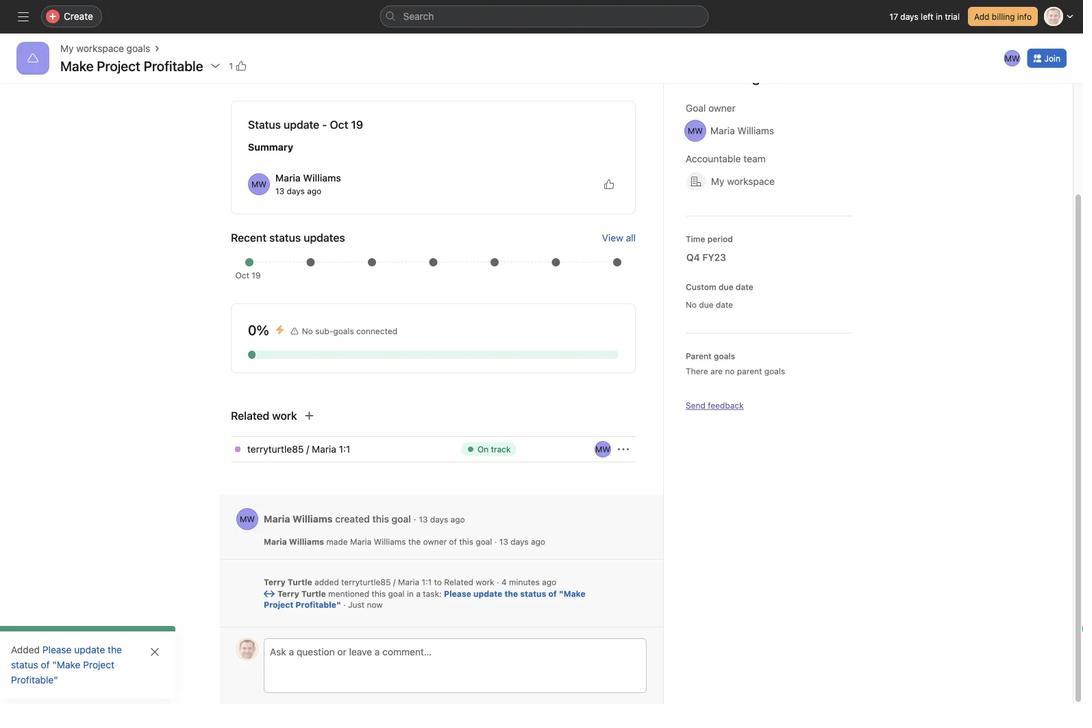 Task type: locate. For each thing, give the bounding box(es) containing it.
2 horizontal spatial mw button
[[1003, 49, 1022, 68]]

1 vertical spatial turtle
[[302, 590, 326, 599]]

the up the "terry turtle added terryturtle85 / maria 1:1 to related work · 4 minutes ago" at the bottom
[[409, 537, 421, 547]]

2 vertical spatial the
[[108, 645, 122, 656]]

1 horizontal spatial due
[[719, 282, 734, 292]]

this up now at the left bottom of page
[[372, 590, 386, 599]]

terry turtle link down added
[[278, 589, 326, 600]]

1 horizontal spatial workspace
[[728, 176, 775, 187]]

2 horizontal spatial update
[[474, 590, 503, 599]]

due
[[719, 282, 734, 292], [700, 300, 714, 310]]

0 vertical spatial date
[[736, 282, 754, 292]]

1 horizontal spatial date
[[736, 282, 754, 292]]

0 vertical spatial terry turtle link
[[264, 578, 312, 588]]

terryturtle85 inside terryturtle85 / maria 1:1 link
[[247, 444, 304, 455]]

0 vertical spatial owner
[[709, 102, 736, 114]]

1 horizontal spatial of
[[449, 537, 457, 547]]

summary
[[248, 142, 294, 153]]

0 horizontal spatial workspace
[[76, 43, 124, 54]]

1 vertical spatial project
[[83, 660, 115, 671]]

added
[[315, 578, 339, 588]]

williams for maria williams made maria williams the owner of this goal · 13 days ago
[[289, 537, 324, 547]]

terry for terry turtle added terryturtle85 / maria 1:1 to related work · 4 minutes ago
[[264, 578, 286, 588]]

due up no due date in the right top of the page
[[719, 282, 734, 292]]

1 vertical spatial mw button
[[594, 441, 613, 458]]

0 horizontal spatial owner
[[423, 537, 447, 547]]

1 horizontal spatial mw button
[[594, 441, 613, 458]]

view all button
[[602, 232, 636, 244]]

2 horizontal spatial 13
[[500, 537, 509, 547]]

1 horizontal spatial profitable"
[[296, 601, 341, 610]]

1 horizontal spatial 1:1
[[422, 578, 432, 588]]

0 horizontal spatial /
[[307, 444, 309, 455]]

1 horizontal spatial 13
[[419, 515, 428, 525]]

williams up team at the top of the page
[[738, 125, 775, 136]]

0 horizontal spatial profitable"
[[11, 675, 58, 686]]

track
[[491, 445, 511, 455]]

in right left
[[936, 12, 943, 21]]

date down 'q4 fy23' dropdown button on the top of page
[[736, 282, 754, 292]]

1 horizontal spatial /
[[393, 578, 396, 588]]

the
[[409, 537, 421, 547], [505, 590, 518, 599], [108, 645, 122, 656]]

williams left made
[[289, 537, 324, 547]]

sub-
[[315, 327, 333, 336]]

profitable" down the added in the left of the page
[[11, 675, 58, 686]]

related
[[444, 578, 474, 588]]

all
[[626, 232, 636, 244]]

1 vertical spatial my
[[712, 176, 725, 187]]

terry up terry turtle
[[264, 578, 286, 588]]

1 horizontal spatial please update the status of "make project profitable" link
[[264, 590, 586, 610]]

1 vertical spatial workspace
[[728, 176, 775, 187]]

workspace
[[76, 43, 124, 54], [728, 176, 775, 187]]

0 vertical spatial maria williams link
[[276, 172, 341, 184]]

show options image
[[210, 60, 221, 71]]

0 horizontal spatial please update the status of "make project profitable"
[[11, 645, 122, 686]]

recent status updates
[[231, 231, 345, 244]]

no down custom
[[686, 300, 697, 310]]

2 vertical spatial of
[[41, 660, 50, 671]]

profitable"
[[296, 601, 341, 610], [11, 675, 58, 686]]

ago inside maria williams created this goal · 13 days ago
[[451, 515, 465, 525]]

1 vertical spatial please update the status of "make project profitable" link
[[11, 645, 122, 686]]

0 vertical spatial of
[[449, 537, 457, 547]]

0 horizontal spatial of
[[41, 660, 50, 671]]

1 vertical spatial please
[[42, 645, 72, 656]]

view all
[[602, 232, 636, 244]]

please for added
[[42, 645, 72, 656]]

/ down add supporting work icon at the bottom
[[307, 444, 309, 455]]

1:1
[[339, 444, 351, 455], [422, 578, 432, 588]]

terry
[[264, 578, 286, 588], [278, 590, 299, 599]]

goal owner
[[686, 102, 736, 114]]

1 vertical spatial 13
[[419, 515, 428, 525]]

1 horizontal spatial no
[[686, 300, 697, 310]]

send feedback link
[[686, 400, 744, 412]]

please update the status of "make project profitable" for added
[[11, 645, 122, 686]]

williams up made
[[293, 514, 333, 525]]

0 vertical spatial profitable"
[[296, 601, 341, 610]]

left
[[921, 12, 934, 21]]

1 horizontal spatial "make
[[559, 590, 586, 599]]

owner up the to
[[423, 537, 447, 547]]

this right 'created'
[[373, 514, 389, 525]]

1 horizontal spatial please
[[444, 590, 472, 599]]

2 vertical spatial update
[[74, 645, 105, 656]]

0 horizontal spatial update
[[74, 645, 105, 656]]

2 vertical spatial maria williams link
[[264, 537, 324, 547]]

on
[[478, 445, 489, 455]]

0 horizontal spatial due
[[700, 300, 714, 310]]

maria williams link for 13
[[276, 172, 341, 184]]

days up "maria williams made maria williams the owner of this goal · 13 days ago" at bottom
[[430, 515, 449, 525]]

update for mentioned this goal in a task:
[[474, 590, 503, 599]]

0 vertical spatial please update the status of "make project profitable" link
[[264, 590, 586, 610]]

13 down the summary
[[276, 186, 285, 196]]

1 vertical spatial terry
[[278, 590, 299, 599]]

send
[[686, 401, 706, 411]]

2 vertical spatial 13
[[500, 537, 509, 547]]

status
[[248, 118, 281, 131]]

terry inside 'link'
[[278, 590, 299, 599]]

17 days left in trial
[[890, 12, 960, 21]]

update down work
[[474, 590, 503, 599]]

1 vertical spatial update
[[474, 590, 503, 599]]

0 vertical spatial update
[[284, 118, 320, 131]]

1 vertical spatial terryturtle85
[[341, 578, 391, 588]]

terry left "mentioned"
[[278, 590, 299, 599]]

0 vertical spatial /
[[307, 444, 309, 455]]

mentioned this goal in a task:
[[328, 590, 444, 599]]

0 horizontal spatial please update the status of "make project profitable" link
[[11, 645, 122, 686]]

maria williams link left made
[[264, 537, 324, 547]]

terry turtle link up terry turtle
[[264, 578, 312, 588]]

date for no due date
[[716, 300, 734, 310]]

0 horizontal spatial my
[[60, 43, 74, 54]]

owner right goal
[[709, 102, 736, 114]]

0 horizontal spatial terryturtle85
[[247, 444, 304, 455]]

days up recent status updates
[[287, 186, 305, 196]]

period
[[708, 234, 733, 244]]

0 horizontal spatial 13
[[276, 186, 285, 196]]

1 horizontal spatial in
[[936, 12, 943, 21]]

workspace down team at the top of the page
[[728, 176, 775, 187]]

team
[[744, 153, 766, 165]]

0 vertical spatial due
[[719, 282, 734, 292]]

williams for maria williams
[[738, 125, 775, 136]]

1 vertical spatial no
[[302, 327, 313, 336]]

0 vertical spatial the
[[409, 537, 421, 547]]

goals up no
[[714, 352, 736, 361]]

0 vertical spatial 13
[[276, 186, 285, 196]]

maria williams
[[711, 125, 775, 136]]

1 vertical spatial status
[[11, 660, 38, 671]]

ago inside maria williams 13 days ago
[[307, 186, 322, 196]]

goal
[[260, 66, 287, 83], [392, 514, 411, 525], [476, 537, 493, 547], [388, 590, 405, 599]]

0 vertical spatial terry
[[264, 578, 286, 588]]

0 horizontal spatial please
[[42, 645, 72, 656]]

goal up work
[[476, 537, 493, 547]]

oct 19
[[235, 271, 261, 280]]

turtle
[[288, 578, 312, 588], [302, 590, 326, 599]]

1 horizontal spatial terryturtle85
[[341, 578, 391, 588]]

1 vertical spatial please update the status of "make project profitable"
[[11, 645, 122, 686]]

no left sub-
[[302, 327, 313, 336]]

goals right parent
[[765, 367, 786, 376]]

2 horizontal spatial the
[[505, 590, 518, 599]]

in left a at the bottom
[[407, 590, 414, 599]]

work
[[476, 578, 495, 588]]

maria williams made maria williams the owner of this goal · 13 days ago
[[264, 537, 546, 547]]

profitable" for added
[[11, 675, 58, 686]]

0 vertical spatial please update the status of "make project profitable"
[[264, 590, 586, 610]]

2 vertical spatial mw button
[[237, 509, 258, 531]]

maria williams created this goal · 13 days ago
[[264, 514, 465, 525]]

1 vertical spatial date
[[716, 300, 734, 310]]

no due date
[[686, 300, 734, 310]]

0 horizontal spatial status
[[11, 660, 38, 671]]

of for added
[[41, 660, 50, 671]]

0%
[[248, 322, 269, 338]]

1 vertical spatial profitable"
[[11, 675, 58, 686]]

no sub-goals connected
[[302, 327, 398, 336]]

ago right minutes
[[542, 578, 557, 588]]

williams for maria williams 13 days ago
[[303, 172, 341, 184]]

maria williams link down the summary
[[276, 172, 341, 184]]

turtle down added
[[302, 590, 326, 599]]

williams down -
[[303, 172, 341, 184]]

add
[[975, 12, 990, 21]]

ago up minutes
[[531, 537, 546, 547]]

1 horizontal spatial my
[[712, 176, 725, 187]]

0 horizontal spatial the
[[108, 645, 122, 656]]

0 vertical spatial workspace
[[76, 43, 124, 54]]

the down 4
[[505, 590, 518, 599]]

please update the status of "make project profitable" link for added
[[11, 645, 122, 686]]

williams down maria williams created this goal · 13 days ago
[[374, 537, 406, 547]]

status for mentioned this goal in a task:
[[521, 590, 547, 599]]

terryturtle85 up "mentioned"
[[341, 578, 391, 588]]

ago up status updates
[[307, 186, 322, 196]]

please for mentioned this goal in a task:
[[444, 590, 472, 599]]

no for 0%
[[302, 327, 313, 336]]

related work
[[231, 410, 297, 423]]

date for custom due date
[[736, 282, 754, 292]]

latest status update element
[[231, 101, 636, 215]]

13 up 4
[[500, 537, 509, 547]]

maria williams link
[[276, 172, 341, 184], [264, 514, 333, 525], [264, 537, 324, 547]]

q4
[[687, 252, 700, 263]]

workspace up make
[[76, 43, 124, 54]]

made
[[327, 537, 348, 547]]

my inside dropdown button
[[712, 176, 725, 187]]

19
[[252, 271, 261, 280]]

0 horizontal spatial in
[[407, 590, 414, 599]]

13 inside maria williams created this goal · 13 days ago
[[419, 515, 428, 525]]

williams for maria williams created this goal · 13 days ago
[[293, 514, 333, 525]]

0 horizontal spatial "make
[[52, 660, 81, 671]]

"make for mentioned this goal in a task:
[[559, 590, 586, 599]]

workspace for my workspace
[[728, 176, 775, 187]]

workspace inside my workspace goals link
[[76, 43, 124, 54]]

terryturtle85 down related work
[[247, 444, 304, 455]]

my for my workspace goals
[[60, 43, 74, 54]]

no
[[686, 300, 697, 310], [302, 327, 313, 336]]

update
[[284, 118, 320, 131], [474, 590, 503, 599], [74, 645, 105, 656]]

days
[[901, 12, 919, 21], [287, 186, 305, 196], [430, 515, 449, 525], [511, 537, 529, 547]]

project for mentioned this goal in a task:
[[264, 601, 294, 610]]

1 vertical spatial in
[[407, 590, 414, 599]]

1 horizontal spatial please update the status of "make project profitable"
[[264, 590, 586, 610]]

13 up "maria williams made maria williams the owner of this goal · 13 days ago" at bottom
[[419, 515, 428, 525]]

project
[[264, 601, 294, 610], [83, 660, 115, 671]]

please update the status of "make project profitable" link
[[264, 590, 586, 610], [11, 645, 122, 686]]

1 horizontal spatial project
[[264, 601, 294, 610]]

0 horizontal spatial date
[[716, 300, 734, 310]]

1 vertical spatial of
[[549, 590, 557, 599]]

update right the added in the left of the page
[[74, 645, 105, 656]]

maria williams link inside latest status update element
[[276, 172, 341, 184]]

this up related
[[460, 537, 474, 547]]

workspace inside my workspace dropdown button
[[728, 176, 775, 187]]

info
[[1018, 12, 1032, 21]]

tt
[[242, 645, 253, 655]]

my down accountable
[[712, 176, 725, 187]]

profitable" down terry turtle
[[296, 601, 341, 610]]

date
[[736, 282, 754, 292], [716, 300, 734, 310]]

view
[[602, 232, 624, 244]]

accountable
[[686, 153, 741, 165]]

ago up "maria williams made maria williams the owner of this goal · 13 days ago" at bottom
[[451, 515, 465, 525]]

join button
[[1028, 49, 1067, 68]]

0 vertical spatial please
[[444, 590, 472, 599]]

0 vertical spatial my
[[60, 43, 74, 54]]

1 horizontal spatial the
[[409, 537, 421, 547]]

due down custom
[[700, 300, 714, 310]]

status for added
[[11, 660, 38, 671]]

/
[[307, 444, 309, 455], [393, 578, 396, 588]]

status
[[521, 590, 547, 599], [11, 660, 38, 671]]

4
[[502, 578, 507, 588]]

1 vertical spatial the
[[505, 590, 518, 599]]

turtle for terry turtle
[[302, 590, 326, 599]]

status down the added in the left of the page
[[11, 660, 38, 671]]

time period
[[686, 234, 733, 244]]

1 vertical spatial maria williams link
[[264, 514, 333, 525]]

status update - oct 19
[[248, 118, 363, 131]]

1 horizontal spatial status
[[521, 590, 547, 599]]

no
[[726, 367, 735, 376]]

connected
[[357, 327, 398, 336]]

terryturtle85
[[247, 444, 304, 455], [341, 578, 391, 588]]

due for custom
[[719, 282, 734, 292]]

the left close icon on the bottom
[[108, 645, 122, 656]]

the for added
[[108, 645, 122, 656]]

0 vertical spatial in
[[936, 12, 943, 21]]

0 vertical spatial project
[[264, 601, 294, 610]]

status down minutes
[[521, 590, 547, 599]]

/ up mentioned this goal in a task:
[[393, 578, 396, 588]]

williams inside maria williams 13 days ago
[[303, 172, 341, 184]]

0 vertical spatial "make
[[559, 590, 586, 599]]

please
[[444, 590, 472, 599], [42, 645, 72, 656]]

please update the status of "make project profitable" for mentioned this goal in a task:
[[264, 590, 586, 610]]

0 vertical spatial this
[[373, 514, 389, 525]]

·
[[414, 514, 417, 525], [495, 537, 497, 547], [497, 578, 499, 588], [344, 601, 346, 610]]

turtle up terry turtle
[[288, 578, 312, 588]]

date down custom due date
[[716, 300, 734, 310]]

my up make
[[60, 43, 74, 54]]

update left -
[[284, 118, 320, 131]]

maria williams link up made
[[264, 514, 333, 525]]

0 vertical spatial no
[[686, 300, 697, 310]]



Task type: describe. For each thing, give the bounding box(es) containing it.
1 vertical spatial this
[[460, 537, 474, 547]]

parent
[[686, 352, 712, 361]]

profitable" for mentioned this goal in a task:
[[296, 601, 341, 610]]

q4 fy23 button
[[678, 245, 749, 270]]

recent
[[231, 231, 267, 244]]

now
[[367, 601, 383, 610]]

minutes
[[509, 578, 540, 588]]

maria williams link for created
[[264, 514, 333, 525]]

add billing info button
[[969, 7, 1039, 26]]

17
[[890, 12, 899, 21]]

make
[[60, 58, 94, 74]]

terry turtle
[[278, 590, 326, 599]]

make project profitable
[[60, 58, 203, 74]]

oct
[[235, 271, 249, 280]]

mentioned
[[328, 590, 370, 599]]

search
[[403, 11, 434, 22]]

add billing info
[[975, 12, 1032, 21]]

create button
[[41, 5, 102, 27]]

parent
[[738, 367, 763, 376]]

days inside maria williams 13 days ago
[[287, 186, 305, 196]]

mw inside latest status update element
[[252, 180, 267, 189]]

tt button
[[237, 639, 258, 661]]

create
[[64, 11, 93, 22]]

1 vertical spatial owner
[[423, 537, 447, 547]]

this goal
[[727, 69, 779, 85]]

0 horizontal spatial mw button
[[237, 509, 258, 531]]

close image
[[149, 647, 160, 658]]

1 button
[[225, 56, 251, 75]]

goals left connected
[[333, 327, 354, 336]]

add supporting work image
[[304, 411, 315, 422]]

custom
[[686, 282, 717, 292]]

there
[[686, 367, 709, 376]]

fy23
[[703, 252, 727, 263]]

0 vertical spatial mw button
[[1003, 49, 1022, 68]]

1 horizontal spatial owner
[[709, 102, 736, 114]]

the for mentioned this goal in a task:
[[505, 590, 518, 599]]

my workspace
[[712, 176, 775, 187]]

my for my workspace
[[712, 176, 725, 187]]

1 vertical spatial 1:1
[[422, 578, 432, 588]]

feedback
[[708, 401, 744, 411]]

time
[[686, 234, 706, 244]]

send feedback
[[686, 401, 744, 411]]

1 horizontal spatial update
[[284, 118, 320, 131]]

0 horizontal spatial 1:1
[[339, 444, 351, 455]]

trial
[[946, 12, 960, 21]]

days up minutes
[[511, 537, 529, 547]]

created
[[335, 514, 370, 525]]

maria inside maria williams 13 days ago
[[276, 172, 301, 184]]

q4 fy23
[[687, 252, 727, 263]]

status updates
[[269, 231, 345, 244]]

search button
[[380, 5, 709, 27]]

turtle for terry turtle added terryturtle85 / maria 1:1 to related work · 4 minutes ago
[[288, 578, 312, 588]]

goal down the "terry turtle added terryturtle85 / maria 1:1 to related work · 4 minutes ago" at the bottom
[[388, 590, 405, 599]]

"make for added
[[52, 660, 81, 671]]

on track
[[478, 445, 511, 455]]

goal
[[686, 102, 706, 114]]

my workspace button
[[681, 169, 781, 194]]

accountable team
[[686, 153, 766, 165]]

1 vertical spatial terry turtle link
[[278, 589, 326, 600]]

days right 17
[[901, 12, 919, 21]]

just
[[348, 601, 365, 610]]

goal left is
[[260, 66, 287, 83]]

a
[[416, 590, 421, 599]]

my workspace goals
[[60, 43, 150, 54]]

custom due date
[[686, 282, 754, 292]]

due for no
[[700, 300, 714, 310]]

my workspace goals link
[[60, 41, 150, 56]]

days inside maria williams created this goal · 13 days ago
[[430, 515, 449, 525]]

terry for terry turtle
[[278, 590, 299, 599]]

about this goal
[[686, 69, 779, 85]]

1
[[229, 61, 233, 71]]

billing
[[993, 12, 1016, 21]]

1 vertical spatial /
[[393, 578, 396, 588]]

expand sidebar image
[[18, 11, 29, 22]]

project profitable
[[97, 58, 203, 74]]

.
[[356, 66, 360, 83]]

goals up "make project profitable"
[[127, 43, 150, 54]]

in for goal
[[407, 590, 414, 599]]

terryturtle85 / maria 1:1 link
[[247, 442, 439, 457]]

oct 19
[[330, 118, 363, 131]]

terry turtle added terryturtle85 / maria 1:1 to related work · 4 minutes ago
[[264, 578, 557, 588]]

is
[[290, 66, 300, 83]]

goal up "maria williams made maria williams the owner of this goal · 13 days ago" at bottom
[[392, 514, 411, 525]]

workspace for my workspace goals
[[76, 43, 124, 54]]

this
[[231, 66, 257, 83]]

please update the status of "make project profitable" link for mentioned this goal in a task:
[[264, 590, 586, 610]]

parent goals there are no parent goals
[[686, 352, 786, 376]]

terryturtle85 / maria 1:1
[[247, 444, 351, 455]]

added
[[11, 645, 42, 656]]

about
[[686, 69, 724, 85]]

are
[[711, 367, 723, 376]]

2 vertical spatial this
[[372, 590, 386, 599]]

search list box
[[380, 5, 709, 27]]

to
[[434, 578, 442, 588]]

task:
[[423, 590, 442, 599]]

· just now
[[341, 601, 383, 610]]

project for added
[[83, 660, 115, 671]]

show options image
[[618, 444, 629, 455]]

update for added
[[74, 645, 105, 656]]

maria williams 13 days ago
[[276, 172, 341, 196]]

0 likes. click to like this task image
[[604, 179, 615, 190]]

this goal is
[[231, 66, 303, 83]]

no for time period
[[686, 300, 697, 310]]

of for mentioned this goal in a task:
[[549, 590, 557, 599]]

-
[[322, 118, 327, 131]]

in for left
[[936, 12, 943, 21]]

13 inside maria williams 13 days ago
[[276, 186, 285, 196]]



Task type: vqa. For each thing, say whether or not it's contained in the screenshot.
rightmost the workspace
yes



